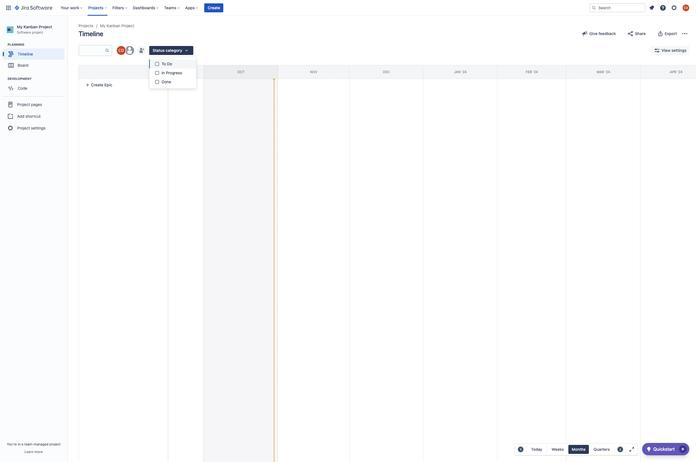 Task type: describe. For each thing, give the bounding box(es) containing it.
learn
[[25, 450, 34, 454]]

my kanban project software project
[[17, 24, 52, 34]]

quickstart button
[[642, 444, 690, 456]]

feb
[[526, 70, 532, 74]]

development image
[[1, 76, 8, 82]]

your work button
[[59, 3, 85, 12]]

projects for the projects link
[[79, 23, 93, 28]]

my for my kanban project
[[100, 23, 106, 28]]

board link
[[3, 60, 65, 71]]

'24 for jan '24
[[462, 70, 467, 74]]

progress
[[166, 70, 182, 75]]

dismiss quickstart image
[[679, 445, 688, 454]]

status category button
[[149, 46, 193, 55]]

project inside project settings link
[[17, 126, 30, 130]]

apr
[[670, 70, 677, 74]]

project inside my kanban project software project
[[32, 30, 43, 34]]

in progress
[[162, 70, 182, 75]]

oct
[[238, 70, 245, 74]]

in
[[18, 443, 21, 447]]

'24 for mar '24
[[605, 70, 611, 74]]

planning image
[[1, 41, 8, 48]]

managed
[[34, 443, 48, 447]]

create for create
[[208, 5, 220, 10]]

quickstart
[[654, 447, 675, 452]]

dashboards button
[[131, 3, 161, 12]]

share
[[635, 31, 646, 36]]

column header inside create epic grid
[[59, 65, 133, 79]]

create epic grid
[[59, 65, 696, 463]]

sep
[[165, 70, 172, 74]]

legend image
[[617, 447, 624, 453]]

status
[[153, 48, 165, 53]]

my for my kanban project software project
[[17, 24, 23, 29]]

teams
[[164, 5, 176, 10]]

code link
[[3, 83, 65, 94]]

development group
[[3, 77, 67, 96]]

board
[[18, 63, 28, 68]]

planning
[[8, 43, 24, 46]]

feb '24
[[526, 70, 538, 74]]

projects button
[[87, 3, 109, 12]]

mar '24
[[597, 70, 611, 74]]

learn more
[[25, 450, 43, 454]]

add shortcut
[[17, 114, 41, 119]]

add
[[17, 114, 24, 119]]

projects for projects popup button
[[88, 5, 103, 10]]

Search field
[[590, 3, 646, 12]]

status category
[[153, 48, 182, 53]]

jan
[[454, 70, 461, 74]]

christina overa image
[[117, 46, 126, 55]]

timeline link
[[3, 49, 65, 60]]

'24 for feb '24
[[533, 70, 538, 74]]

your profile and settings image
[[683, 4, 690, 11]]

filters
[[112, 5, 124, 10]]

project inside project pages link
[[17, 102, 30, 107]]

enter full screen image
[[629, 447, 635, 453]]

apps
[[185, 5, 195, 10]]

learn more button
[[25, 450, 43, 455]]

dec
[[383, 70, 390, 74]]

a
[[22, 443, 23, 447]]

months
[[572, 447, 586, 452]]

export
[[665, 31, 677, 36]]

projects link
[[79, 22, 93, 29]]

give feedback
[[590, 31, 616, 36]]

to
[[162, 61, 166, 66]]

feedback
[[599, 31, 616, 36]]

'24 for apr '24
[[678, 70, 683, 74]]

epic
[[104, 83, 112, 87]]

appswitcher icon image
[[5, 4, 12, 11]]

banner containing your work
[[0, 0, 696, 16]]

view settings button
[[651, 46, 690, 55]]

code
[[18, 86, 27, 91]]

project inside my kanban project link
[[121, 23, 134, 28]]

today
[[532, 447, 543, 452]]

apps button
[[184, 3, 201, 12]]

unassigned image
[[125, 46, 134, 55]]



Task type: locate. For each thing, give the bounding box(es) containing it.
today button
[[528, 446, 546, 454]]

project pages
[[17, 102, 42, 107]]

mar
[[597, 70, 605, 74]]

project right software
[[32, 30, 43, 34]]

row group inside create epic grid
[[79, 65, 168, 79]]

group
[[2, 96, 65, 136]]

project up add
[[17, 102, 30, 107]]

create left epic
[[91, 83, 103, 87]]

project down filters dropdown button
[[121, 23, 134, 28]]

dashboards
[[133, 5, 155, 10]]

settings for project settings
[[31, 126, 46, 130]]

done
[[162, 79, 171, 84]]

1 vertical spatial create
[[91, 83, 103, 87]]

sidebar navigation image
[[61, 22, 74, 34]]

settings down add shortcut button
[[31, 126, 46, 130]]

give
[[590, 31, 598, 36]]

1 vertical spatial timeline
[[18, 52, 33, 56]]

1 vertical spatial settings
[[31, 126, 46, 130]]

Search timeline text field
[[79, 45, 105, 56]]

project settings link
[[2, 122, 65, 135]]

my kanban project link
[[100, 22, 134, 29]]

view settings
[[662, 48, 687, 53]]

0 horizontal spatial project
[[32, 30, 43, 34]]

0 vertical spatial create
[[208, 5, 220, 10]]

jan '24
[[454, 70, 467, 74]]

development
[[8, 77, 32, 81]]

'24 right apr
[[678, 70, 683, 74]]

pages
[[31, 102, 42, 107]]

share button
[[624, 29, 649, 38]]

project
[[121, 23, 134, 28], [39, 24, 52, 29], [17, 102, 30, 107], [17, 126, 30, 130]]

months button
[[569, 446, 589, 454]]

0 horizontal spatial timeline
[[18, 52, 33, 56]]

do
[[167, 61, 172, 66]]

1 '24 from the left
[[462, 70, 467, 74]]

1 horizontal spatial project
[[49, 443, 61, 447]]

your work
[[61, 5, 79, 10]]

settings
[[672, 48, 687, 53], [31, 126, 46, 130]]

settings for view settings
[[672, 48, 687, 53]]

give feedback button
[[579, 29, 620, 38]]

weeks
[[552, 447, 564, 452]]

export button
[[654, 29, 681, 38]]

create for create epic
[[91, 83, 103, 87]]

3 '24 from the left
[[605, 70, 611, 74]]

kanban up software
[[24, 24, 38, 29]]

4 '24 from the left
[[678, 70, 683, 74]]

create inside the primary element
[[208, 5, 220, 10]]

your
[[61, 5, 69, 10]]

projects
[[88, 5, 103, 10], [79, 23, 93, 28]]

weeks button
[[549, 446, 568, 454]]

0 vertical spatial project
[[32, 30, 43, 34]]

my inside my kanban project software project
[[17, 24, 23, 29]]

banner
[[0, 0, 696, 16]]

create inside grid
[[91, 83, 103, 87]]

quarters button
[[591, 446, 614, 454]]

'24 right mar
[[605, 70, 611, 74]]

project down add
[[17, 126, 30, 130]]

create epic
[[91, 83, 112, 87]]

more
[[35, 450, 43, 454]]

category
[[166, 48, 182, 53]]

timeline inside 'planning' group
[[18, 52, 33, 56]]

1 horizontal spatial create
[[208, 5, 220, 10]]

notifications image
[[649, 4, 655, 11]]

planning group
[[3, 42, 67, 73]]

1 vertical spatial projects
[[79, 23, 93, 28]]

view settings image
[[654, 47, 661, 54]]

project
[[32, 30, 43, 34], [49, 443, 61, 447]]

column header
[[59, 65, 133, 79]]

0 vertical spatial timeline
[[79, 30, 103, 38]]

add people image
[[138, 47, 145, 54]]

1 horizontal spatial my
[[100, 23, 106, 28]]

project left the 'sidebar navigation' image
[[39, 24, 52, 29]]

add shortcut button
[[2, 111, 65, 122]]

work
[[70, 5, 79, 10]]

0 vertical spatial projects
[[88, 5, 103, 10]]

kanban for my kanban project
[[107, 23, 120, 28]]

projects right the 'sidebar navigation' image
[[79, 23, 93, 28]]

team-
[[24, 443, 34, 447]]

0 horizontal spatial kanban
[[24, 24, 38, 29]]

0 vertical spatial settings
[[672, 48, 687, 53]]

shortcut
[[25, 114, 41, 119]]

create right apps "popup button"
[[208, 5, 220, 10]]

kanban for my kanban project software project
[[24, 24, 38, 29]]

timeline up board
[[18, 52, 33, 56]]

projects up the projects link
[[88, 5, 103, 10]]

search image
[[592, 5, 597, 10]]

kanban
[[107, 23, 120, 28], [24, 24, 38, 29]]

1 horizontal spatial timeline
[[79, 30, 103, 38]]

create button
[[204, 3, 224, 12]]

'24 right jan in the top of the page
[[462, 70, 467, 74]]

project pages link
[[2, 99, 65, 111]]

you're in a team-managed project
[[7, 443, 61, 447]]

settings image
[[671, 4, 678, 11]]

1 horizontal spatial kanban
[[107, 23, 120, 28]]

0 horizontal spatial settings
[[31, 126, 46, 130]]

help image
[[660, 4, 667, 11]]

you're
[[7, 443, 17, 447]]

row inside row group
[[79, 65, 168, 79]]

kanban down filters
[[107, 23, 120, 28]]

0 horizontal spatial create
[[91, 83, 103, 87]]

my right the projects link
[[100, 23, 106, 28]]

row
[[79, 65, 168, 79]]

'24
[[462, 70, 467, 74], [533, 70, 538, 74], [605, 70, 611, 74], [678, 70, 683, 74]]

timeline down the projects link
[[79, 30, 103, 38]]

in
[[162, 70, 165, 75]]

nov
[[310, 70, 318, 74]]

projects inside popup button
[[88, 5, 103, 10]]

project right managed
[[49, 443, 61, 447]]

check image
[[646, 446, 653, 453]]

1 horizontal spatial settings
[[672, 48, 687, 53]]

share image
[[627, 30, 634, 37]]

view
[[662, 48, 671, 53]]

settings right view
[[672, 48, 687, 53]]

0 horizontal spatial my
[[17, 24, 23, 29]]

project settings
[[17, 126, 46, 130]]

timeline
[[79, 30, 103, 38], [18, 52, 33, 56]]

software
[[17, 30, 31, 34]]

project inside my kanban project software project
[[39, 24, 52, 29]]

to do
[[162, 61, 172, 66]]

2 '24 from the left
[[533, 70, 538, 74]]

filters button
[[111, 3, 130, 12]]

teams button
[[163, 3, 182, 12]]

kanban inside my kanban project software project
[[24, 24, 38, 29]]

apr '24
[[670, 70, 683, 74]]

my up software
[[17, 24, 23, 29]]

'24 right feb
[[533, 70, 538, 74]]

export icon image
[[657, 30, 664, 37]]

create
[[208, 5, 220, 10], [91, 83, 103, 87]]

group containing project pages
[[2, 96, 65, 136]]

jira software image
[[15, 4, 52, 11], [15, 4, 52, 11]]

primary element
[[3, 0, 590, 16]]

my
[[100, 23, 106, 28], [17, 24, 23, 29]]

quarters
[[594, 447, 610, 452]]

1 vertical spatial project
[[49, 443, 61, 447]]

my kanban project
[[100, 23, 134, 28]]

row group
[[79, 65, 168, 79]]

create epic button
[[82, 80, 165, 90]]

settings inside popup button
[[672, 48, 687, 53]]



Task type: vqa. For each thing, say whether or not it's contained in the screenshot.
right list
no



